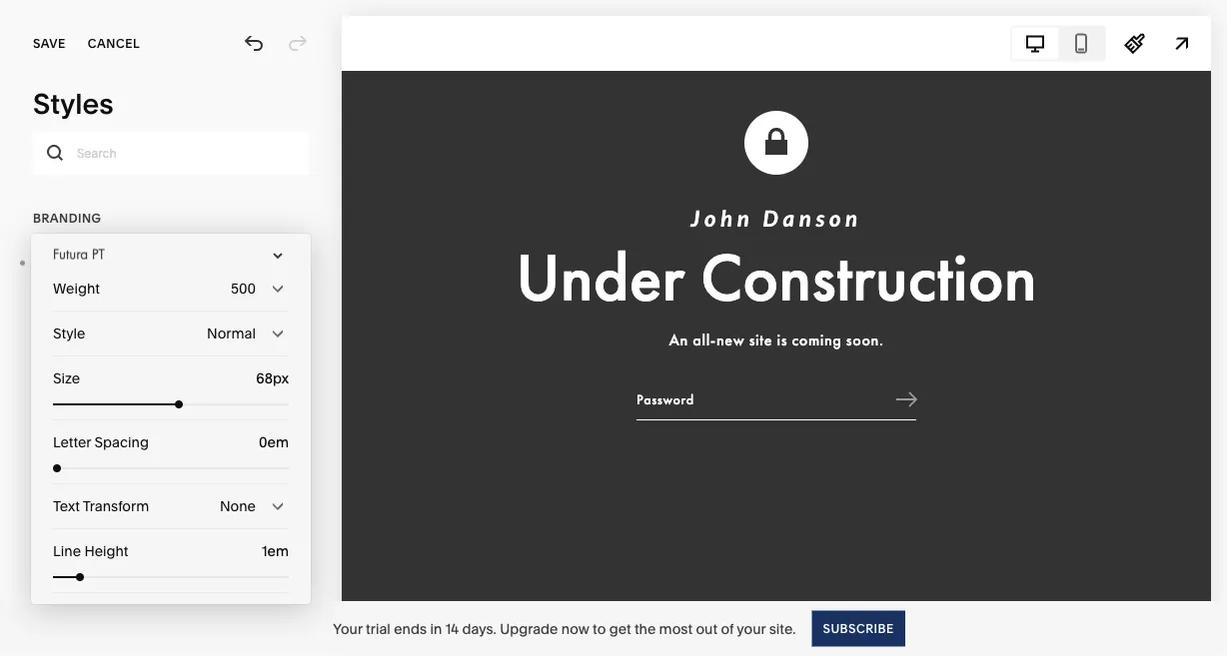 Task type: describe. For each thing, give the bounding box(es) containing it.
body
[[33, 523, 69, 538]]

font button for branding
[[33, 241, 309, 285]]

normal
[[207, 325, 256, 342]]

modal dialog
[[31, 234, 311, 605]]

cancel button
[[88, 22, 140, 66]]

undo image
[[243, 33, 265, 55]]

color button for headline
[[33, 442, 309, 486]]

none
[[220, 498, 256, 515]]

styles
[[33, 87, 114, 121]]

ends
[[394, 621, 427, 638]]

in
[[430, 621, 442, 638]]

font button for body
[[33, 553, 309, 597]]

font for branding
[[33, 254, 62, 271]]

days.
[[462, 621, 496, 638]]

text
[[53, 498, 80, 515]]

Text Transform field
[[53, 485, 289, 529]]

font button for headline
[[33, 397, 309, 441]]

500
[[231, 280, 256, 297]]

headline
[[33, 367, 97, 382]]

site.
[[769, 621, 796, 638]]

out
[[696, 621, 718, 638]]

Style field
[[53, 312, 289, 356]]

font for headline
[[33, 410, 62, 427]]

transform
[[83, 498, 149, 515]]

your
[[737, 621, 766, 638]]

spacing
[[94, 434, 149, 451]]

line height
[[53, 543, 128, 560]]

line
[[53, 543, 81, 560]]

color for branding
[[33, 299, 69, 316]]

get
[[609, 621, 631, 638]]

font preview image
[[31, 239, 273, 272]]

color for headline
[[33, 455, 69, 472]]

Weight field
[[53, 267, 289, 311]]

to
[[593, 621, 606, 638]]

Search text field
[[33, 131, 309, 175]]

save button
[[33, 22, 66, 66]]

size
[[53, 370, 80, 387]]

trial
[[366, 621, 391, 638]]



Task type: locate. For each thing, give the bounding box(es) containing it.
your trial ends in 14 days. upgrade now to get the most out of your site.
[[333, 621, 796, 638]]

14
[[445, 621, 459, 638]]

font up letter
[[33, 410, 62, 427]]

2 color from the top
[[33, 455, 69, 472]]

font up "weight"
[[33, 254, 62, 271]]

0 vertical spatial color
[[33, 299, 69, 316]]

font for body
[[33, 566, 62, 583]]

color down letter
[[33, 455, 69, 472]]

2 font button from the top
[[33, 397, 309, 441]]

1 vertical spatial color
[[33, 455, 69, 472]]

1 font button from the top
[[33, 241, 309, 285]]

now
[[561, 621, 589, 638]]

font
[[33, 254, 62, 271], [33, 410, 62, 427], [33, 566, 62, 583]]

style
[[53, 325, 85, 342]]

font button down style field
[[33, 397, 309, 441]]

color button for branding
[[33, 286, 309, 330]]

color button
[[33, 286, 309, 330], [33, 442, 309, 486]]

0 vertical spatial font button
[[33, 241, 309, 285]]

save
[[33, 36, 66, 51]]

most
[[659, 621, 693, 638]]

the
[[634, 621, 656, 638]]

1 vertical spatial color button
[[33, 442, 309, 486]]

upgrade
[[500, 621, 558, 638]]

None field
[[223, 368, 289, 390], [223, 432, 289, 454], [223, 541, 289, 563], [223, 368, 289, 390], [223, 432, 289, 454], [223, 541, 289, 563]]

1 color button from the top
[[33, 286, 309, 330]]

0 vertical spatial font
[[33, 254, 62, 271]]

font button
[[33, 241, 309, 285], [33, 397, 309, 441], [33, 553, 309, 597]]

your
[[333, 621, 362, 638]]

1 font from the top
[[33, 254, 62, 271]]

color button down font preview image at the top left
[[33, 286, 309, 330]]

of
[[721, 621, 734, 638]]

branding
[[33, 211, 102, 226]]

None range field
[[53, 401, 289, 409], [53, 465, 289, 473], [53, 574, 289, 582], [53, 401, 289, 409], [53, 465, 289, 473], [53, 574, 289, 582]]

color
[[33, 299, 69, 316], [33, 455, 69, 472]]

text transform
[[53, 498, 149, 515]]

cancel
[[88, 36, 140, 51]]

font button up style field
[[33, 241, 309, 285]]

tab list
[[1012, 27, 1104, 59]]

2 vertical spatial font button
[[33, 553, 309, 597]]

2 font from the top
[[33, 410, 62, 427]]

2 vertical spatial font
[[33, 566, 62, 583]]

2 color button from the top
[[33, 442, 309, 486]]

0 vertical spatial color button
[[33, 286, 309, 330]]

height
[[84, 543, 128, 560]]

1 color from the top
[[33, 299, 69, 316]]

color down "weight"
[[33, 299, 69, 316]]

1 vertical spatial font button
[[33, 397, 309, 441]]

weight
[[53, 280, 100, 297]]

font button down text transform field in the bottom left of the page
[[33, 553, 309, 597]]

letter
[[53, 434, 91, 451]]

3 font button from the top
[[33, 553, 309, 597]]

3 font from the top
[[33, 566, 62, 583]]

font down line
[[33, 566, 62, 583]]

color button up transform
[[33, 442, 309, 486]]

letter spacing
[[53, 434, 149, 451]]

1 vertical spatial font
[[33, 410, 62, 427]]



Task type: vqa. For each thing, say whether or not it's contained in the screenshot.
'range field'
yes



